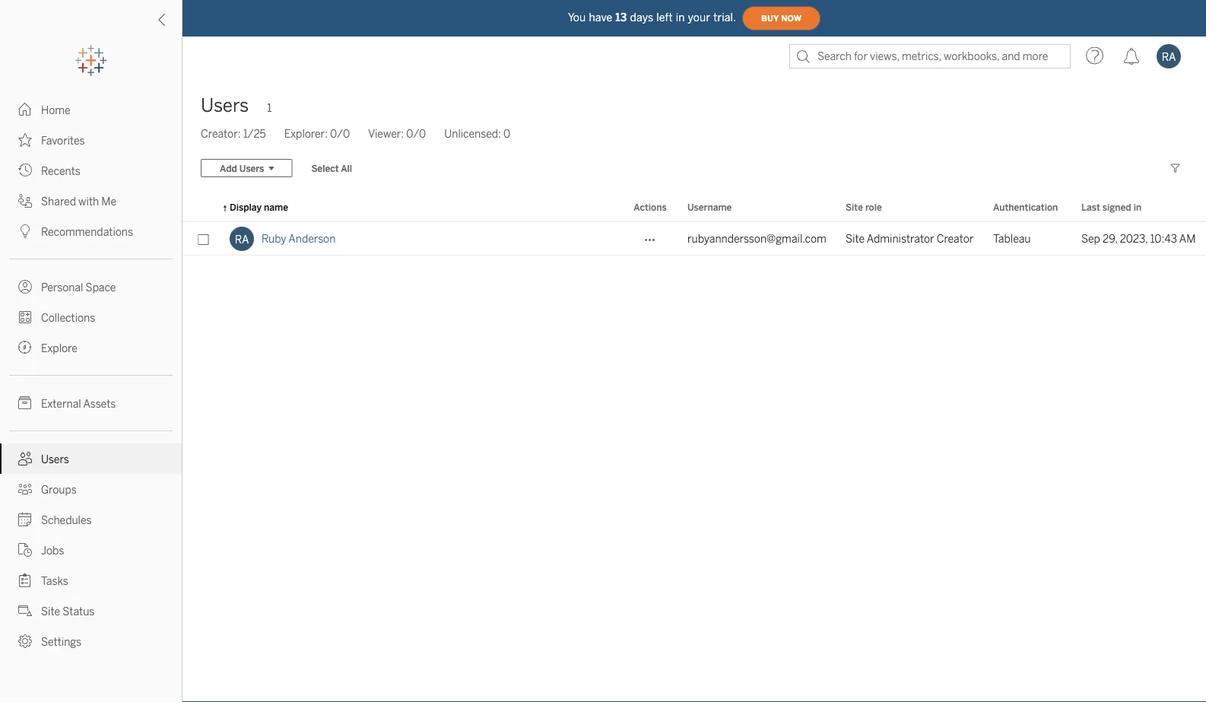 Task type: describe. For each thing, give the bounding box(es) containing it.
by text only_f5he34f image for groups
[[18, 482, 32, 496]]

users inside the main navigation. press the up and down arrow keys to access links. element
[[41, 453, 69, 466]]

trial.
[[714, 11, 737, 24]]

have
[[589, 11, 613, 24]]

by text only_f5he34f image for collections
[[18, 310, 32, 324]]

you
[[568, 11, 586, 24]]

schedules
[[41, 514, 92, 527]]

left
[[657, 11, 673, 24]]

in inside grid
[[1134, 202, 1142, 213]]

select
[[311, 163, 339, 174]]

by text only_f5he34f image for site status
[[18, 604, 32, 618]]

actions
[[634, 202, 667, 213]]

2023,
[[1121, 232, 1148, 245]]

recommendations
[[41, 226, 133, 238]]

tasks
[[41, 575, 68, 587]]

your
[[688, 11, 711, 24]]

display
[[230, 202, 262, 213]]

add users
[[220, 163, 264, 174]]

anderson
[[289, 232, 336, 245]]

shared with me
[[41, 195, 117, 208]]

schedules link
[[0, 504, 182, 535]]

0 vertical spatial users
[[201, 95, 249, 116]]

status
[[63, 605, 95, 618]]

creator: 1/25
[[201, 127, 266, 140]]

1
[[267, 102, 272, 115]]

ruby anderson link
[[262, 222, 336, 256]]

ruby
[[262, 232, 287, 245]]

10:43
[[1151, 232, 1178, 245]]

favorites link
[[0, 125, 182, 155]]

role
[[866, 202, 882, 213]]

explore
[[41, 342, 77, 355]]

by text only_f5he34f image for home
[[18, 103, 32, 116]]

by text only_f5he34f image for recents
[[18, 164, 32, 177]]

1/25
[[243, 127, 266, 140]]

ruby anderson
[[262, 232, 336, 245]]

13
[[616, 11, 627, 24]]

creator:
[[201, 127, 241, 140]]

assets
[[83, 398, 116, 410]]

username
[[688, 202, 732, 213]]

29,
[[1103, 232, 1118, 245]]

select all button
[[302, 159, 362, 177]]

explore link
[[0, 332, 182, 363]]

jobs
[[41, 544, 64, 557]]

by text only_f5he34f image for shared with me
[[18, 194, 32, 208]]

site administrator creator
[[846, 232, 974, 245]]

by text only_f5he34f image for personal space
[[18, 280, 32, 294]]

rubyanndersson@gmail.com
[[688, 232, 827, 245]]

by text only_f5he34f image for tasks
[[18, 574, 32, 587]]

shared
[[41, 195, 76, 208]]

unlicensed: 0
[[445, 127, 511, 140]]

last signed in
[[1082, 202, 1142, 213]]

external
[[41, 398, 81, 410]]

by text only_f5he34f image for settings
[[18, 635, 32, 648]]

0/0 for explorer: 0/0
[[330, 127, 350, 140]]

explorer: 0/0
[[284, 127, 350, 140]]

settings
[[41, 636, 82, 648]]

by text only_f5he34f image for schedules
[[18, 513, 32, 527]]

recents
[[41, 165, 80, 177]]

all
[[341, 163, 352, 174]]

tableau
[[994, 232, 1031, 245]]

select all
[[311, 163, 352, 174]]



Task type: vqa. For each thing, say whether or not it's contained in the screenshot.
Navigation panel element
yes



Task type: locate. For each thing, give the bounding box(es) containing it.
users inside "dropdown button"
[[240, 163, 264, 174]]

navigation panel element
[[0, 46, 182, 657]]

3 by text only_f5he34f image from the top
[[18, 164, 32, 177]]

buy now button
[[743, 6, 821, 30]]

personal
[[41, 281, 83, 294]]

now
[[782, 14, 802, 23]]

by text only_f5he34f image for recommendations
[[18, 224, 32, 238]]

by text only_f5he34f image for external assets
[[18, 396, 32, 410]]

sep
[[1082, 232, 1101, 245]]

by text only_f5he34f image inside favorites "link"
[[18, 133, 32, 147]]

by text only_f5he34f image inside site status link
[[18, 604, 32, 618]]

unlicensed:
[[445, 127, 501, 140]]

1 by text only_f5he34f image from the top
[[18, 103, 32, 116]]

collections link
[[0, 302, 182, 332]]

users up creator:
[[201, 95, 249, 116]]

by text only_f5he34f image left explore
[[18, 341, 32, 355]]

home
[[41, 104, 71, 116]]

settings link
[[0, 626, 182, 657]]

personal space
[[41, 281, 116, 294]]

users up "groups"
[[41, 453, 69, 466]]

by text only_f5he34f image inside personal space link
[[18, 280, 32, 294]]

0 horizontal spatial 0/0
[[330, 127, 350, 140]]

2 vertical spatial users
[[41, 453, 69, 466]]

site left role
[[846, 202, 864, 213]]

by text only_f5he34f image inside users link
[[18, 452, 32, 466]]

viewer: 0/0
[[368, 127, 426, 140]]

site inside "row"
[[846, 232, 865, 245]]

by text only_f5he34f image left recents at the top of page
[[18, 164, 32, 177]]

by text only_f5he34f image inside settings link
[[18, 635, 32, 648]]

by text only_f5he34f image left schedules
[[18, 513, 32, 527]]

row containing ruby anderson
[[183, 222, 1207, 256]]

sep 29, 2023, 10:43 am
[[1082, 232, 1196, 245]]

by text only_f5he34f image left 'tasks'
[[18, 574, 32, 587]]

by text only_f5he34f image inside collections link
[[18, 310, 32, 324]]

by text only_f5he34f image inside recents link
[[18, 164, 32, 177]]

0 vertical spatial in
[[676, 11, 685, 24]]

1 by text only_f5he34f image from the top
[[18, 194, 32, 208]]

viewer:
[[368, 127, 404, 140]]

2 0/0 from the left
[[407, 127, 426, 140]]

5 by text only_f5he34f image from the top
[[18, 452, 32, 466]]

by text only_f5he34f image left external
[[18, 396, 32, 410]]

grid containing ruby anderson
[[183, 193, 1207, 702]]

by text only_f5he34f image inside jobs link
[[18, 543, 32, 557]]

1 vertical spatial site
[[846, 232, 865, 245]]

by text only_f5he34f image left jobs
[[18, 543, 32, 557]]

by text only_f5he34f image inside 'shared with me' link
[[18, 194, 32, 208]]

by text only_f5he34f image left site status
[[18, 604, 32, 618]]

by text only_f5he34f image inside the tasks link
[[18, 574, 32, 587]]

by text only_f5he34f image left favorites
[[18, 133, 32, 147]]

jobs link
[[0, 535, 182, 565]]

in
[[676, 11, 685, 24], [1134, 202, 1142, 213]]

site left status at the left bottom of page
[[41, 605, 60, 618]]

buy now
[[762, 14, 802, 23]]

authentication
[[994, 202, 1059, 213]]

by text only_f5he34f image up groups link
[[18, 452, 32, 466]]

by text only_f5he34f image for explore
[[18, 341, 32, 355]]

last
[[1082, 202, 1101, 213]]

0 vertical spatial site
[[846, 202, 864, 213]]

by text only_f5he34f image left the home
[[18, 103, 32, 116]]

0/0
[[330, 127, 350, 140], [407, 127, 426, 140]]

by text only_f5he34f image left shared
[[18, 194, 32, 208]]

home link
[[0, 94, 182, 125]]

by text only_f5he34f image left settings
[[18, 635, 32, 648]]

2 vertical spatial site
[[41, 605, 60, 618]]

groups
[[41, 484, 77, 496]]

space
[[86, 281, 116, 294]]

signed
[[1103, 202, 1132, 213]]

site status link
[[0, 596, 182, 626]]

4 by text only_f5he34f image from the top
[[18, 310, 32, 324]]

favorites
[[41, 134, 85, 147]]

site inside site status link
[[41, 605, 60, 618]]

recents link
[[0, 155, 182, 186]]

collections
[[41, 312, 95, 324]]

in right signed
[[1134, 202, 1142, 213]]

add users button
[[201, 159, 292, 177]]

2 by text only_f5he34f image from the top
[[18, 133, 32, 147]]

buy
[[762, 14, 779, 23]]

0/0 right viewer:
[[407, 127, 426, 140]]

1 0/0 from the left
[[330, 127, 350, 140]]

0/0 for viewer: 0/0
[[407, 127, 426, 140]]

1 vertical spatial users
[[240, 163, 264, 174]]

9 by text only_f5he34f image from the top
[[18, 574, 32, 587]]

explorer:
[[284, 127, 328, 140]]

users
[[201, 95, 249, 116], [240, 163, 264, 174], [41, 453, 69, 466]]

3 by text only_f5he34f image from the top
[[18, 280, 32, 294]]

row
[[183, 222, 1207, 256]]

in right left at the right top of page
[[676, 11, 685, 24]]

personal space link
[[0, 272, 182, 302]]

display name
[[230, 202, 288, 213]]

by text only_f5he34f image left recommendations
[[18, 224, 32, 238]]

5 by text only_f5he34f image from the top
[[18, 396, 32, 410]]

site for site role
[[846, 202, 864, 213]]

grid
[[183, 193, 1207, 702]]

1 horizontal spatial in
[[1134, 202, 1142, 213]]

2 by text only_f5he34f image from the top
[[18, 224, 32, 238]]

6 by text only_f5he34f image from the top
[[18, 604, 32, 618]]

8 by text only_f5he34f image from the top
[[18, 543, 32, 557]]

site status
[[41, 605, 95, 618]]

creator
[[937, 232, 974, 245]]

1 horizontal spatial 0/0
[[407, 127, 426, 140]]

0
[[504, 127, 511, 140]]

main navigation. press the up and down arrow keys to access links. element
[[0, 94, 182, 657]]

by text only_f5he34f image
[[18, 194, 32, 208], [18, 224, 32, 238], [18, 280, 32, 294], [18, 341, 32, 355], [18, 396, 32, 410], [18, 482, 32, 496], [18, 513, 32, 527], [18, 543, 32, 557], [18, 574, 32, 587], [18, 635, 32, 648]]

by text only_f5he34f image inside external assets link
[[18, 396, 32, 410]]

administrator
[[867, 232, 935, 245]]

by text only_f5he34f image inside explore 'link'
[[18, 341, 32, 355]]

add
[[220, 163, 237, 174]]

shared with me link
[[0, 186, 182, 216]]

0/0 right explorer:
[[330, 127, 350, 140]]

me
[[101, 195, 117, 208]]

by text only_f5he34f image inside the schedules link
[[18, 513, 32, 527]]

users right add
[[240, 163, 264, 174]]

by text only_f5he34f image
[[18, 103, 32, 116], [18, 133, 32, 147], [18, 164, 32, 177], [18, 310, 32, 324], [18, 452, 32, 466], [18, 604, 32, 618]]

by text only_f5he34f image for favorites
[[18, 133, 32, 147]]

by text only_f5he34f image inside recommendations link
[[18, 224, 32, 238]]

by text only_f5he34f image left the collections
[[18, 310, 32, 324]]

4 by text only_f5he34f image from the top
[[18, 341, 32, 355]]

site for site status
[[41, 605, 60, 618]]

groups link
[[0, 474, 182, 504]]

site for site administrator creator
[[846, 232, 865, 245]]

name
[[264, 202, 288, 213]]

am
[[1180, 232, 1196, 245]]

recommendations link
[[0, 216, 182, 247]]

external assets
[[41, 398, 116, 410]]

6 by text only_f5he34f image from the top
[[18, 482, 32, 496]]

by text only_f5he34f image inside "home" link
[[18, 103, 32, 116]]

site role
[[846, 202, 882, 213]]

external assets link
[[0, 388, 182, 418]]

Search for views, metrics, workbooks, and more text field
[[790, 44, 1071, 68]]

by text only_f5he34f image inside groups link
[[18, 482, 32, 496]]

7 by text only_f5he34f image from the top
[[18, 513, 32, 527]]

by text only_f5he34f image left personal
[[18, 280, 32, 294]]

by text only_f5he34f image for users
[[18, 452, 32, 466]]

by text only_f5he34f image left "groups"
[[18, 482, 32, 496]]

site
[[846, 202, 864, 213], [846, 232, 865, 245], [41, 605, 60, 618]]

days
[[630, 11, 654, 24]]

0 horizontal spatial in
[[676, 11, 685, 24]]

users link
[[0, 444, 182, 474]]

10 by text only_f5he34f image from the top
[[18, 635, 32, 648]]

you have 13 days left in your trial.
[[568, 11, 737, 24]]

tasks link
[[0, 565, 182, 596]]

by text only_f5he34f image for jobs
[[18, 543, 32, 557]]

site down the site role
[[846, 232, 865, 245]]

with
[[78, 195, 99, 208]]

1 vertical spatial in
[[1134, 202, 1142, 213]]



